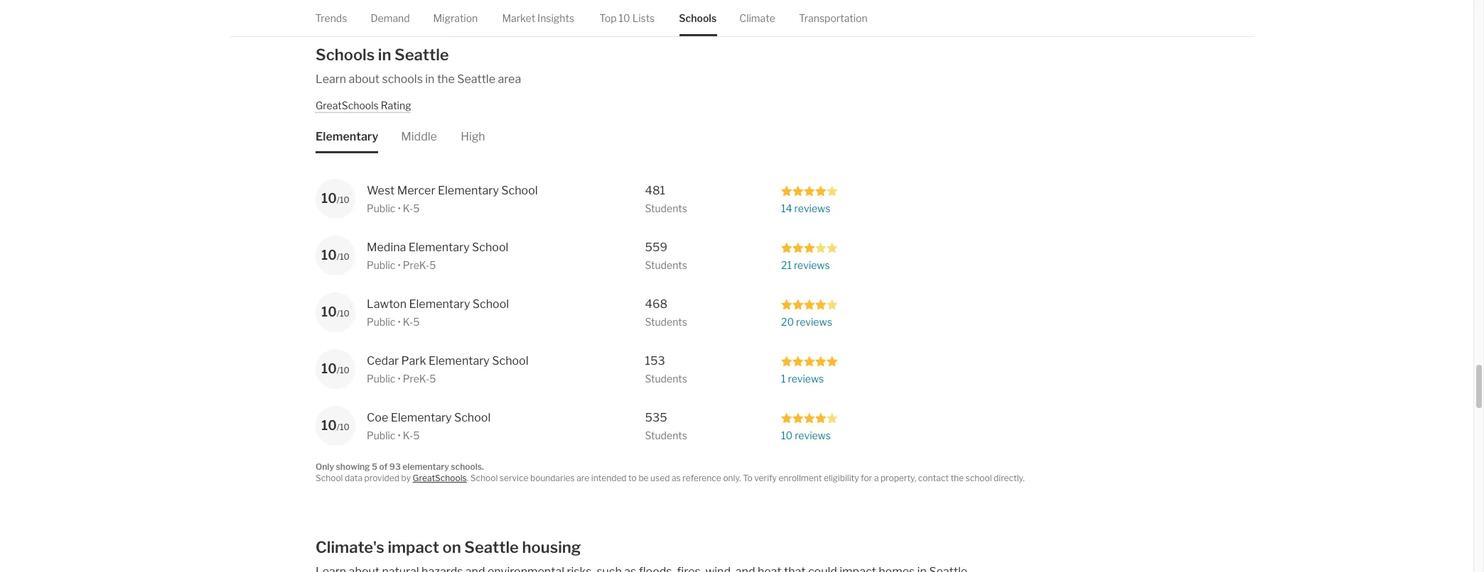 Task type: describe. For each thing, give the bounding box(es) containing it.
of
[[379, 462, 388, 472]]

showing
[[336, 462, 370, 472]]

0 horizontal spatial greatschools
[[316, 99, 379, 111]]

cedar park elementary school public • prek-5
[[367, 354, 528, 385]]

lawton elementary school button
[[367, 296, 562, 313]]

school
[[966, 474, 992, 484]]

k- inside west mercer elementary school public • k-5
[[403, 202, 413, 214]]

students for 481
[[645, 202, 687, 214]]

• inside west mercer elementary school public • k-5
[[398, 202, 401, 214]]

on
[[442, 539, 461, 557]]

by
[[401, 474, 411, 484]]

5 inside coe elementary school public • k-5
[[413, 430, 420, 442]]

93
[[389, 462, 401, 472]]

area
[[498, 72, 521, 86]]

coe elementary school button
[[367, 410, 562, 427]]

demand link
[[371, 0, 410, 36]]

migration link
[[434, 0, 478, 36]]

as
[[672, 474, 681, 484]]

elementary inside the 'cedar park elementary school public • prek-5'
[[429, 354, 490, 368]]

cedar park elementary school button
[[367, 353, 562, 370]]

1 vertical spatial seattle
[[457, 72, 495, 86]]

about
[[349, 72, 380, 86]]

provided
[[364, 474, 399, 484]]

property,
[[881, 474, 916, 484]]

elementary element
[[316, 112, 378, 153]]

medina elementary school button
[[367, 239, 562, 256]]

10 /10 for coe elementary school
[[321, 418, 350, 433]]

/10 for coe
[[337, 422, 350, 433]]

impact
[[388, 539, 439, 557]]

481 students
[[645, 184, 687, 214]]

481
[[645, 184, 665, 197]]

elementary inside lawton elementary school public • k-5
[[409, 298, 470, 311]]

west
[[367, 184, 395, 197]]

rating 4.0 out of 5 element for 468
[[781, 298, 838, 310]]

10 /10 for west mercer elementary school
[[321, 191, 350, 206]]

14
[[781, 202, 792, 214]]

school data provided by greatschools . school service boundaries are intended to be used as reference only. to verify enrollment eligibility for a property, contact the school directly.
[[316, 474, 1025, 484]]

14 reviews
[[781, 202, 830, 214]]

k- for lawton
[[403, 316, 413, 328]]

/10 for west
[[337, 195, 350, 205]]

climate link
[[740, 0, 776, 36]]

reviews for 481
[[794, 202, 830, 214]]

middle element
[[401, 112, 437, 153]]

public for medina
[[367, 259, 395, 271]]

• inside the 'cedar park elementary school public • prek-5'
[[398, 373, 401, 385]]

are
[[577, 474, 589, 484]]

1
[[781, 373, 786, 385]]

school inside lawton elementary school public • k-5
[[473, 298, 509, 311]]

park
[[401, 354, 426, 368]]

a
[[874, 474, 879, 484]]

boundaries
[[530, 474, 575, 484]]

public inside the 'cedar park elementary school public • prek-5'
[[367, 373, 395, 385]]

west mercer elementary school public • k-5
[[367, 184, 538, 214]]

535
[[645, 411, 667, 425]]

• for coe
[[398, 430, 401, 442]]

elementary inside west mercer elementary school public • k-5
[[438, 184, 499, 197]]

transportation
[[799, 12, 868, 24]]

1 horizontal spatial the
[[951, 474, 964, 484]]

insights
[[538, 12, 575, 24]]

elementary
[[403, 462, 449, 472]]

schools for schools
[[679, 12, 717, 24]]

school inside the medina elementary school public • prek-5
[[472, 241, 508, 254]]

students for 559
[[645, 259, 687, 271]]

/10 for cedar
[[337, 365, 350, 376]]

top 10 lists
[[600, 12, 655, 24]]

trends link
[[316, 0, 348, 36]]

only showing 5 of         93 elementary schools.
[[316, 462, 484, 472]]

only.
[[723, 474, 741, 484]]

elementary inside coe elementary school public • k-5
[[391, 411, 452, 425]]

rating
[[381, 99, 411, 111]]

10 up 'enrollment'
[[781, 430, 793, 442]]

market
[[502, 12, 536, 24]]

service
[[500, 474, 528, 484]]

public for coe
[[367, 430, 395, 442]]

cedar
[[367, 354, 399, 368]]

prek- inside the medina elementary school public • prek-5
[[403, 259, 429, 271]]

to
[[743, 474, 753, 484]]

10 for cedar park elementary school
[[321, 362, 337, 377]]

climate's
[[316, 539, 384, 557]]

.
[[467, 474, 469, 484]]

market insights link
[[502, 0, 575, 36]]

coe
[[367, 411, 388, 425]]

public inside west mercer elementary school public • k-5
[[367, 202, 395, 214]]

to
[[628, 474, 637, 484]]

transportation link
[[799, 0, 868, 36]]

learn about schools in the seattle area
[[316, 72, 521, 86]]

10 for lawton elementary school
[[321, 305, 337, 320]]

medina elementary school public • prek-5
[[367, 241, 508, 271]]

153 students
[[645, 354, 687, 385]]

2 vertical spatial seattle
[[464, 539, 519, 557]]

school inside the 'cedar park elementary school public • prek-5'
[[492, 354, 528, 368]]

high
[[461, 130, 485, 143]]

contact
[[918, 474, 949, 484]]

top
[[600, 12, 617, 24]]

market insights
[[502, 12, 575, 24]]

west mercer elementary school button
[[367, 182, 562, 200]]

1 vertical spatial greatschools
[[413, 474, 467, 484]]



Task type: vqa. For each thing, say whether or not it's contained in the screenshot.
/ month
no



Task type: locate. For each thing, give the bounding box(es) containing it.
the right schools
[[437, 72, 455, 86]]

5
[[413, 202, 420, 214], [429, 259, 436, 271], [413, 316, 420, 328], [429, 373, 436, 385], [413, 430, 420, 442], [372, 462, 377, 472]]

eligibility
[[824, 474, 859, 484]]

elementary right the park
[[429, 354, 490, 368]]

rating 4.0 out of 5 element up 20 reviews
[[781, 298, 838, 310]]

468 students
[[645, 298, 687, 328]]

5 students from the top
[[645, 430, 687, 442]]

students for 153
[[645, 373, 687, 385]]

reviews for 535
[[795, 430, 831, 442]]

greatschools up elementary element
[[316, 99, 379, 111]]

lists
[[633, 12, 655, 24]]

5 up elementary on the left of the page
[[413, 430, 420, 442]]

• down cedar on the bottom of page
[[398, 373, 401, 385]]

0 vertical spatial prek-
[[403, 259, 429, 271]]

k- down mercer
[[403, 202, 413, 214]]

10 right top
[[619, 12, 631, 24]]

schools right lists
[[679, 12, 717, 24]]

4 • from the top
[[398, 373, 401, 385]]

prek-
[[403, 259, 429, 271], [403, 373, 429, 385]]

3 students from the top
[[645, 316, 687, 328]]

3 /10 from the top
[[337, 308, 350, 319]]

students
[[645, 202, 687, 214], [645, 259, 687, 271], [645, 316, 687, 328], [645, 373, 687, 385], [645, 430, 687, 442]]

• inside the medina elementary school public • prek-5
[[398, 259, 401, 271]]

5 down medina elementary school 'button'
[[429, 259, 436, 271]]

public inside lawton elementary school public • k-5
[[367, 316, 395, 328]]

10 /10 left lawton
[[321, 305, 350, 320]]

climate's impact on seattle housing
[[316, 539, 581, 557]]

1 rating 4.0 out of 5 element from the top
[[781, 185, 838, 197]]

public for lawton
[[367, 316, 395, 328]]

trends
[[316, 12, 348, 24]]

2 k- from the top
[[403, 316, 413, 328]]

in
[[378, 45, 391, 64], [425, 72, 435, 86]]

3 10 /10 from the top
[[321, 305, 350, 320]]

10 up the only at left
[[321, 418, 337, 433]]

10 for coe elementary school
[[321, 418, 337, 433]]

2 10 /10 from the top
[[321, 248, 350, 263]]

• up only showing 5 of         93 elementary schools.
[[398, 430, 401, 442]]

schools.
[[451, 462, 484, 472]]

reference
[[683, 474, 721, 484]]

10 /10 left cedar on the bottom of page
[[321, 362, 350, 377]]

1 • from the top
[[398, 202, 401, 214]]

2 public from the top
[[367, 259, 395, 271]]

housing
[[522, 539, 581, 557]]

/10 left medina
[[337, 251, 350, 262]]

directly.
[[994, 474, 1025, 484]]

middle
[[401, 130, 437, 143]]

10 /10 left medina
[[321, 248, 350, 263]]

rating 4.0 out of 5 element up 10 reviews
[[781, 412, 838, 424]]

/10 left coe
[[337, 422, 350, 433]]

2 vertical spatial k-
[[403, 430, 413, 442]]

public
[[367, 202, 395, 214], [367, 259, 395, 271], [367, 316, 395, 328], [367, 373, 395, 385], [367, 430, 395, 442]]

greatschools rating
[[316, 99, 411, 111]]

•
[[398, 202, 401, 214], [398, 259, 401, 271], [398, 316, 401, 328], [398, 373, 401, 385], [398, 430, 401, 442]]

schools link
[[679, 0, 717, 36]]

0 horizontal spatial in
[[378, 45, 391, 64]]

greatschools down elementary on the left of the page
[[413, 474, 467, 484]]

3 k- from the top
[[403, 430, 413, 442]]

be
[[639, 474, 649, 484]]

greatschools link
[[413, 474, 467, 484]]

0 vertical spatial in
[[378, 45, 391, 64]]

prek- down medina
[[403, 259, 429, 271]]

1 horizontal spatial in
[[425, 72, 435, 86]]

2 prek- from the top
[[403, 373, 429, 385]]

• for lawton
[[398, 316, 401, 328]]

k- for coe
[[403, 430, 413, 442]]

reviews down the rating 3.0 out of 5 element at the top
[[794, 259, 830, 271]]

4 /10 from the top
[[337, 365, 350, 376]]

10 /10 for medina elementary school
[[321, 248, 350, 263]]

5 up the park
[[413, 316, 420, 328]]

0 vertical spatial schools
[[679, 12, 717, 24]]

rating 3.0 out of 5 element
[[781, 241, 838, 253]]

1 prek- from the top
[[403, 259, 429, 271]]

2 /10 from the top
[[337, 251, 350, 262]]

students down 153
[[645, 373, 687, 385]]

used
[[650, 474, 670, 484]]

seattle up learn about schools in the seattle area at the left
[[395, 45, 449, 64]]

reviews for 468
[[796, 316, 832, 328]]

students down 481
[[645, 202, 687, 214]]

10 /10 left west
[[321, 191, 350, 206]]

1 vertical spatial prek-
[[403, 373, 429, 385]]

10 left lawton
[[321, 305, 337, 320]]

• down lawton
[[398, 316, 401, 328]]

reviews up 'enrollment'
[[795, 430, 831, 442]]

10 left medina
[[321, 248, 337, 263]]

1 students from the top
[[645, 202, 687, 214]]

students down the 535
[[645, 430, 687, 442]]

4 students from the top
[[645, 373, 687, 385]]

10 for medina elementary school
[[321, 248, 337, 263]]

20
[[781, 316, 794, 328]]

rating 4.0 out of 5 element for 481
[[781, 185, 838, 197]]

0 vertical spatial k-
[[403, 202, 413, 214]]

medina
[[367, 241, 406, 254]]

• inside coe elementary school public • k-5
[[398, 430, 401, 442]]

reviews right 14
[[794, 202, 830, 214]]

153
[[645, 354, 665, 368]]

public down medina
[[367, 259, 395, 271]]

5 down cedar park elementary school button
[[429, 373, 436, 385]]

students for 468
[[645, 316, 687, 328]]

/10 left west
[[337, 195, 350, 205]]

reviews right the 20
[[796, 316, 832, 328]]

k- inside lawton elementary school public • k-5
[[403, 316, 413, 328]]

climate
[[740, 12, 776, 24]]

/10
[[337, 195, 350, 205], [337, 251, 350, 262], [337, 308, 350, 319], [337, 365, 350, 376], [337, 422, 350, 433]]

students for 535
[[645, 430, 687, 442]]

seattle right on
[[464, 539, 519, 557]]

1 vertical spatial k-
[[403, 316, 413, 328]]

elementary down the medina elementary school public • prek-5
[[409, 298, 470, 311]]

10 for west mercer elementary school
[[321, 191, 337, 206]]

10 reviews
[[781, 430, 831, 442]]

mercer
[[397, 184, 435, 197]]

3 • from the top
[[398, 316, 401, 328]]

only
[[316, 462, 334, 472]]

rating 4.0 out of 5 element up 14 reviews
[[781, 185, 838, 197]]

5 /10 from the top
[[337, 422, 350, 433]]

reviews down rating 5.0 out of 5 element
[[788, 373, 824, 385]]

top 10 lists link
[[600, 0, 655, 36]]

5 left of
[[372, 462, 377, 472]]

students down 559
[[645, 259, 687, 271]]

• down medina
[[398, 259, 401, 271]]

2 rating 4.0 out of 5 element from the top
[[781, 298, 838, 310]]

10
[[619, 12, 631, 24], [321, 191, 337, 206], [321, 248, 337, 263], [321, 305, 337, 320], [321, 362, 337, 377], [321, 418, 337, 433], [781, 430, 793, 442]]

the
[[437, 72, 455, 86], [951, 474, 964, 484]]

high element
[[461, 112, 485, 153]]

21
[[781, 259, 792, 271]]

3 rating 4.0 out of 5 element from the top
[[781, 412, 838, 424]]

prek- down the park
[[403, 373, 429, 385]]

0 horizontal spatial the
[[437, 72, 455, 86]]

/10 left lawton
[[337, 308, 350, 319]]

demand
[[371, 12, 410, 24]]

rating 5.0 out of 5 element
[[781, 355, 838, 367]]

reviews for 153
[[788, 373, 824, 385]]

public down cedar on the bottom of page
[[367, 373, 395, 385]]

0 vertical spatial rating 4.0 out of 5 element
[[781, 185, 838, 197]]

559
[[645, 241, 667, 254]]

migration
[[434, 12, 478, 24]]

10 /10 for cedar park elementary school
[[321, 362, 350, 377]]

4 10 /10 from the top
[[321, 362, 350, 377]]

1 /10 from the top
[[337, 195, 350, 205]]

public down coe
[[367, 430, 395, 442]]

1 vertical spatial rating 4.0 out of 5 element
[[781, 298, 838, 310]]

20 reviews
[[781, 316, 832, 328]]

5 public from the top
[[367, 430, 395, 442]]

1 public from the top
[[367, 202, 395, 214]]

the left school at the bottom right of the page
[[951, 474, 964, 484]]

k- up only showing 5 of         93 elementary schools.
[[403, 430, 413, 442]]

k- down lawton
[[403, 316, 413, 328]]

schools
[[382, 72, 423, 86]]

public down west
[[367, 202, 395, 214]]

2 vertical spatial rating 4.0 out of 5 element
[[781, 412, 838, 424]]

elementary inside the medina elementary school public • prek-5
[[409, 241, 470, 254]]

0 horizontal spatial schools
[[316, 45, 375, 64]]

for
[[861, 474, 872, 484]]

5 down mercer
[[413, 202, 420, 214]]

schools for schools in seattle
[[316, 45, 375, 64]]

10 /10 for lawton elementary school
[[321, 305, 350, 320]]

public inside coe elementary school public • k-5
[[367, 430, 395, 442]]

5 10 /10 from the top
[[321, 418, 350, 433]]

elementary down west mercer elementary school public • k-5
[[409, 241, 470, 254]]

0 vertical spatial greatschools
[[316, 99, 379, 111]]

intended
[[591, 474, 627, 484]]

5 inside the 'cedar park elementary school public • prek-5'
[[429, 373, 436, 385]]

in up schools
[[378, 45, 391, 64]]

21 reviews
[[781, 259, 830, 271]]

/10 for medina
[[337, 251, 350, 262]]

rating 4.0 out of 5 element for 535
[[781, 412, 838, 424]]

verify
[[754, 474, 777, 484]]

school inside coe elementary school public • k-5
[[454, 411, 491, 425]]

elementary right mercer
[[438, 184, 499, 197]]

seattle left "area"
[[457, 72, 495, 86]]

lawton elementary school public • k-5
[[367, 298, 509, 328]]

reviews for 559
[[794, 259, 830, 271]]

public inside the medina elementary school public • prek-5
[[367, 259, 395, 271]]

1 vertical spatial in
[[425, 72, 435, 86]]

elementary
[[316, 130, 378, 143], [438, 184, 499, 197], [409, 241, 470, 254], [409, 298, 470, 311], [429, 354, 490, 368], [391, 411, 452, 425]]

rating 4.0 out of 5 element
[[781, 185, 838, 197], [781, 298, 838, 310], [781, 412, 838, 424]]

5 • from the top
[[398, 430, 401, 442]]

10 /10
[[321, 191, 350, 206], [321, 248, 350, 263], [321, 305, 350, 320], [321, 362, 350, 377], [321, 418, 350, 433]]

data
[[345, 474, 363, 484]]

3 public from the top
[[367, 316, 395, 328]]

learn
[[316, 72, 346, 86]]

students down 468
[[645, 316, 687, 328]]

school inside west mercer elementary school public • k-5
[[501, 184, 538, 197]]

schools up the "learn"
[[316, 45, 375, 64]]

in right schools
[[425, 72, 435, 86]]

4 public from the top
[[367, 373, 395, 385]]

1 horizontal spatial greatschools
[[413, 474, 467, 484]]

10 /10 up the only at left
[[321, 418, 350, 433]]

prek- inside the 'cedar park elementary school public • prek-5'
[[403, 373, 429, 385]]

lawton
[[367, 298, 407, 311]]

5 inside lawton elementary school public • k-5
[[413, 316, 420, 328]]

schools
[[679, 12, 717, 24], [316, 45, 375, 64]]

k-
[[403, 202, 413, 214], [403, 316, 413, 328], [403, 430, 413, 442]]

1 k- from the top
[[403, 202, 413, 214]]

• for medina
[[398, 259, 401, 271]]

coe elementary school public • k-5
[[367, 411, 491, 442]]

schools in seattle
[[316, 45, 449, 64]]

535 students
[[645, 411, 687, 442]]

1 10 /10 from the top
[[321, 191, 350, 206]]

enrollment
[[779, 474, 822, 484]]

public down lawton
[[367, 316, 395, 328]]

elementary right coe
[[391, 411, 452, 425]]

2 students from the top
[[645, 259, 687, 271]]

/10 left cedar on the bottom of page
[[337, 365, 350, 376]]

• down mercer
[[398, 202, 401, 214]]

559 students
[[645, 241, 687, 271]]

2 • from the top
[[398, 259, 401, 271]]

1 horizontal spatial schools
[[679, 12, 717, 24]]

5 inside west mercer elementary school public • k-5
[[413, 202, 420, 214]]

0 vertical spatial the
[[437, 72, 455, 86]]

reviews
[[794, 202, 830, 214], [794, 259, 830, 271], [796, 316, 832, 328], [788, 373, 824, 385], [795, 430, 831, 442]]

0 vertical spatial seattle
[[395, 45, 449, 64]]

10 left cedar on the bottom of page
[[321, 362, 337, 377]]

elementary down greatschools rating
[[316, 130, 378, 143]]

468
[[645, 298, 668, 311]]

1 vertical spatial the
[[951, 474, 964, 484]]

k- inside coe elementary school public • k-5
[[403, 430, 413, 442]]

1 vertical spatial schools
[[316, 45, 375, 64]]

10 left west
[[321, 191, 337, 206]]

5 inside the medina elementary school public • prek-5
[[429, 259, 436, 271]]

/10 for lawton
[[337, 308, 350, 319]]

1 reviews
[[781, 373, 824, 385]]

• inside lawton elementary school public • k-5
[[398, 316, 401, 328]]



